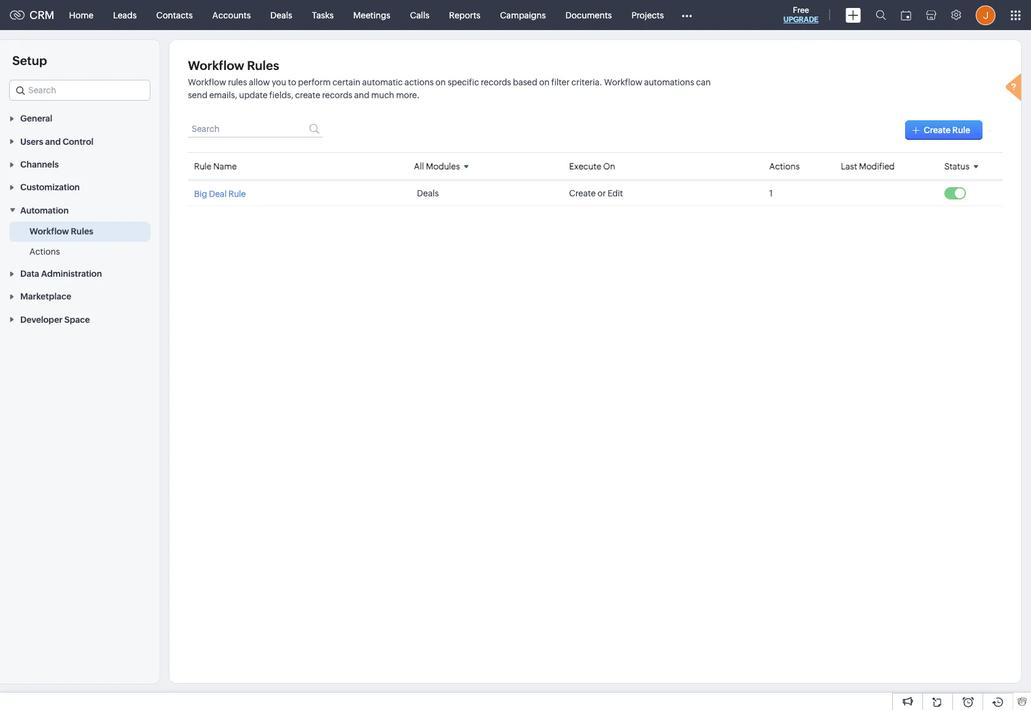 Task type: describe. For each thing, give the bounding box(es) containing it.
channels
[[20, 160, 59, 170]]

meetings
[[353, 10, 391, 20]]

fields,
[[269, 90, 294, 100]]

1 horizontal spatial actions
[[770, 161, 800, 171]]

0 horizontal spatial rule
[[194, 161, 212, 171]]

create or edit
[[569, 189, 623, 198]]

documents link
[[556, 0, 622, 30]]

projects link
[[622, 0, 674, 30]]

accounts
[[212, 10, 251, 20]]

1
[[770, 189, 773, 198]]

leads link
[[103, 0, 147, 30]]

marketplace
[[20, 292, 71, 302]]

meetings link
[[344, 0, 400, 30]]

marketplace button
[[0, 285, 160, 308]]

0 vertical spatial search text field
[[10, 80, 150, 100]]

reports
[[449, 10, 481, 20]]

deal
[[209, 189, 227, 199]]

developer space
[[20, 315, 90, 325]]

based
[[513, 77, 538, 87]]

automatic
[[362, 77, 403, 87]]

certain
[[333, 77, 361, 87]]

space
[[64, 315, 90, 325]]

users and control button
[[0, 130, 160, 153]]

you
[[272, 77, 286, 87]]

and inside dropdown button
[[45, 137, 61, 147]]

edit
[[608, 189, 623, 198]]

data administration
[[20, 269, 102, 279]]

0 horizontal spatial records
[[322, 90, 353, 100]]

upgrade
[[784, 15, 819, 24]]

profile image
[[976, 5, 996, 25]]

setup
[[12, 53, 47, 68]]

1 horizontal spatial search text field
[[188, 120, 323, 138]]

status
[[945, 162, 970, 171]]

emails,
[[209, 90, 237, 100]]

create rule
[[924, 125, 971, 135]]

on
[[603, 161, 616, 171]]

Other Modules field
[[674, 5, 700, 25]]

general button
[[0, 107, 160, 130]]

leads
[[113, 10, 137, 20]]

tasks link
[[302, 0, 344, 30]]

developer space button
[[0, 308, 160, 331]]

administration
[[41, 269, 102, 279]]

rules
[[228, 77, 247, 87]]

workflow rules inside automation 'region'
[[29, 227, 93, 236]]

profile element
[[969, 0, 1003, 30]]

home link
[[59, 0, 103, 30]]

rule name
[[194, 161, 237, 171]]

documents
[[566, 10, 612, 20]]

channels button
[[0, 153, 160, 176]]

0 horizontal spatial deals
[[271, 10, 292, 20]]

big deal rule link
[[194, 188, 246, 199]]

automations
[[644, 77, 695, 87]]

search element
[[869, 0, 894, 30]]

allow
[[249, 77, 270, 87]]

workflow up rules at the top of the page
[[188, 58, 244, 72]]

1 horizontal spatial records
[[481, 77, 511, 87]]

campaigns link
[[490, 0, 556, 30]]

update
[[239, 90, 268, 100]]

criteria.
[[572, 77, 603, 87]]

2 vertical spatial rule
[[229, 189, 246, 199]]

contacts
[[156, 10, 193, 20]]

create for create or edit
[[569, 189, 596, 198]]

rule inside button
[[953, 125, 971, 135]]

campaigns
[[500, 10, 546, 20]]

actions link
[[29, 246, 60, 258]]

all
[[414, 162, 424, 171]]

customization
[[20, 183, 80, 193]]

free
[[793, 6, 809, 15]]

rules inside automation 'region'
[[71, 227, 93, 236]]

create menu image
[[846, 8, 861, 22]]

filter
[[552, 77, 570, 87]]

1 on from the left
[[436, 77, 446, 87]]



Task type: vqa. For each thing, say whether or not it's contained in the screenshot.
All
yes



Task type: locate. For each thing, give the bounding box(es) containing it.
users
[[20, 137, 43, 147]]

all modules
[[414, 162, 460, 171]]

search text field down the update
[[188, 120, 323, 138]]

1 horizontal spatial create
[[924, 125, 951, 135]]

control
[[63, 137, 94, 147]]

0 horizontal spatial rules
[[71, 227, 93, 236]]

deals down all
[[417, 189, 439, 198]]

users and control
[[20, 137, 94, 147]]

1 vertical spatial actions
[[29, 247, 60, 257]]

or
[[598, 189, 606, 198]]

0 horizontal spatial search text field
[[10, 80, 150, 100]]

and inside "workflow rules allow you to perform certain automatic actions on specific records based on filter criteria. workflow automations can send emails, update fields, create records and much more."
[[354, 90, 370, 100]]

rule right deal
[[229, 189, 246, 199]]

general
[[20, 114, 52, 124]]

on right 'actions'
[[436, 77, 446, 87]]

workflow rules
[[188, 58, 279, 72], [29, 227, 93, 236]]

1 vertical spatial search text field
[[188, 120, 323, 138]]

automation region
[[0, 222, 160, 262]]

0 vertical spatial records
[[481, 77, 511, 87]]

1 vertical spatial create
[[569, 189, 596, 198]]

and down the certain
[[354, 90, 370, 100]]

0 vertical spatial rule
[[953, 125, 971, 135]]

1 horizontal spatial rule
[[229, 189, 246, 199]]

rule up status field
[[953, 125, 971, 135]]

much
[[371, 90, 394, 100]]

2 horizontal spatial rule
[[953, 125, 971, 135]]

workflow rules link
[[29, 225, 93, 238]]

rules down automation dropdown button
[[71, 227, 93, 236]]

Status field
[[945, 158, 983, 174]]

customization button
[[0, 176, 160, 199]]

last
[[841, 161, 858, 171]]

home
[[69, 10, 93, 20]]

create left the or
[[569, 189, 596, 198]]

create inside button
[[924, 125, 951, 135]]

records down the certain
[[322, 90, 353, 100]]

more.
[[396, 90, 420, 100]]

to
[[288, 77, 296, 87]]

create rule button
[[906, 120, 983, 140]]

create
[[924, 125, 951, 135], [569, 189, 596, 198]]

can
[[696, 77, 711, 87]]

1 vertical spatial workflow rules
[[29, 227, 93, 236]]

create for create rule
[[924, 125, 951, 135]]

execute
[[569, 161, 602, 171]]

search text field up general dropdown button at left
[[10, 80, 150, 100]]

developer
[[20, 315, 63, 325]]

0 horizontal spatial and
[[45, 137, 61, 147]]

specific
[[448, 77, 479, 87]]

name
[[213, 161, 237, 171]]

big
[[194, 189, 207, 199]]

actions inside automation 'region'
[[29, 247, 60, 257]]

1 vertical spatial rule
[[194, 161, 212, 171]]

workflow rules up the actions 'link'
[[29, 227, 93, 236]]

1 vertical spatial and
[[45, 137, 61, 147]]

crm link
[[10, 9, 54, 22]]

workflow up the actions 'link'
[[29, 227, 69, 236]]

workflow rules up rules at the top of the page
[[188, 58, 279, 72]]

execute on
[[569, 161, 616, 171]]

actions
[[405, 77, 434, 87]]

deals link
[[261, 0, 302, 30]]

0 vertical spatial deals
[[271, 10, 292, 20]]

All Modules field
[[414, 158, 474, 174]]

data administration button
[[0, 262, 160, 285]]

calendar image
[[901, 10, 912, 20]]

records
[[481, 77, 511, 87], [322, 90, 353, 100]]

workflow up send
[[188, 77, 226, 87]]

perform
[[298, 77, 331, 87]]

workflow
[[188, 58, 244, 72], [188, 77, 226, 87], [604, 77, 643, 87], [29, 227, 69, 236]]

create
[[295, 90, 320, 100]]

actions up 1
[[770, 161, 800, 171]]

last modified
[[841, 161, 895, 171]]

actions
[[770, 161, 800, 171], [29, 247, 60, 257]]

1 vertical spatial deals
[[417, 189, 439, 198]]

create up status
[[924, 125, 951, 135]]

accounts link
[[203, 0, 261, 30]]

deals
[[271, 10, 292, 20], [417, 189, 439, 198]]

0 horizontal spatial workflow rules
[[29, 227, 93, 236]]

on
[[436, 77, 446, 87], [539, 77, 550, 87]]

big deal rule
[[194, 189, 246, 199]]

rule
[[953, 125, 971, 135], [194, 161, 212, 171], [229, 189, 246, 199]]

0 horizontal spatial on
[[436, 77, 446, 87]]

on left the filter on the top of page
[[539, 77, 550, 87]]

records left based
[[481, 77, 511, 87]]

send
[[188, 90, 208, 100]]

2 on from the left
[[539, 77, 550, 87]]

calls
[[410, 10, 430, 20]]

reports link
[[439, 0, 490, 30]]

modules
[[426, 162, 460, 171]]

1 horizontal spatial rules
[[247, 58, 279, 72]]

contacts link
[[147, 0, 203, 30]]

0 vertical spatial create
[[924, 125, 951, 135]]

and
[[354, 90, 370, 100], [45, 137, 61, 147]]

1 horizontal spatial and
[[354, 90, 370, 100]]

1 horizontal spatial on
[[539, 77, 550, 87]]

rules up allow
[[247, 58, 279, 72]]

0 vertical spatial and
[[354, 90, 370, 100]]

and right "users"
[[45, 137, 61, 147]]

deals left "tasks"
[[271, 10, 292, 20]]

Search text field
[[10, 80, 150, 100], [188, 120, 323, 138]]

rules
[[247, 58, 279, 72], [71, 227, 93, 236]]

0 horizontal spatial actions
[[29, 247, 60, 257]]

create menu element
[[839, 0, 869, 30]]

workflow rules allow you to perform certain automatic actions on specific records based on filter criteria. workflow automations can send emails, update fields, create records and much more.
[[188, 77, 711, 100]]

0 vertical spatial actions
[[770, 161, 800, 171]]

free upgrade
[[784, 6, 819, 24]]

actions down workflow rules link
[[29, 247, 60, 257]]

data
[[20, 269, 39, 279]]

projects
[[632, 10, 664, 20]]

automation
[[20, 206, 69, 215]]

1 horizontal spatial deals
[[417, 189, 439, 198]]

0 vertical spatial rules
[[247, 58, 279, 72]]

search image
[[876, 10, 887, 20]]

calls link
[[400, 0, 439, 30]]

0 horizontal spatial create
[[569, 189, 596, 198]]

None field
[[9, 80, 151, 101]]

1 vertical spatial rules
[[71, 227, 93, 236]]

1 horizontal spatial workflow rules
[[188, 58, 279, 72]]

crm
[[29, 9, 54, 22]]

0 vertical spatial workflow rules
[[188, 58, 279, 72]]

workflow inside workflow rules link
[[29, 227, 69, 236]]

tasks
[[312, 10, 334, 20]]

modified
[[859, 161, 895, 171]]

automation button
[[0, 199, 160, 222]]

1 vertical spatial records
[[322, 90, 353, 100]]

workflow right criteria.
[[604, 77, 643, 87]]

rule left the name
[[194, 161, 212, 171]]



